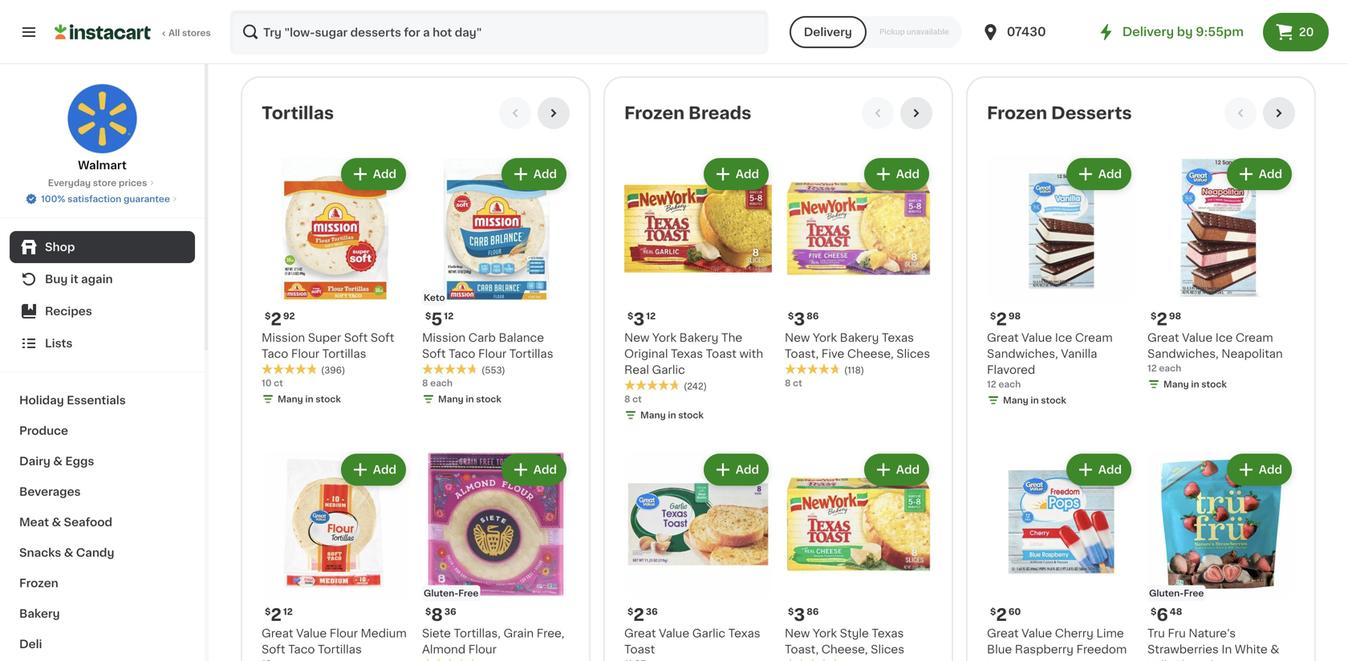 Task type: describe. For each thing, give the bounding box(es) containing it.
stock down great value ice cream sandwiches, neapolitan 12 each
[[1202, 380, 1227, 389]]

(553)
[[482, 366, 505, 375]]

medium
[[361, 628, 407, 639]]

$ for great value cherry lime blue raspberry freedom ice pops
[[990, 607, 996, 616]]

vanilla
[[1061, 348, 1097, 359]]

0 horizontal spatial frozen
[[19, 578, 58, 589]]

delivery by 9:55pm link
[[1097, 22, 1244, 42]]

6
[[1157, 607, 1168, 623]]

raspberry
[[1015, 644, 1074, 655]]

deli link
[[10, 629, 195, 660]]

guarantee
[[124, 195, 170, 203]]

essentials
[[67, 395, 126, 406]]

new york bakery the original texas toast with real garlic
[[624, 332, 763, 375]]

92
[[283, 312, 295, 320]]

fru
[[1168, 628, 1186, 639]]

toast, for new york bakery texas toast, five cheese, slices
[[785, 348, 819, 359]]

lime
[[1097, 628, 1124, 639]]

produce
[[19, 425, 68, 437]]

many down flavored on the bottom right
[[1003, 396, 1029, 405]]

beverages
[[19, 486, 81, 498]]

gluten-free for 8
[[424, 589, 479, 598]]

nature's
[[1189, 628, 1236, 639]]

meat
[[19, 517, 49, 528]]

$ for great value ice cream sandwiches, neapolitan
[[1151, 312, 1157, 320]]

(396)
[[321, 366, 345, 375]]

add for new york bakery the original texas toast with real garlic
[[736, 168, 759, 180]]

$ 2 92
[[265, 311, 295, 328]]

five
[[822, 348, 845, 359]]

great value garlic texas toast
[[624, 628, 761, 655]]

free for 6
[[1184, 589, 1204, 598]]

12 for 5
[[444, 312, 454, 320]]

great value ice cream sandwiches, vanilla flavored 12 each
[[987, 332, 1113, 389]]

$ for new york style texas toast, cheese, slices
[[788, 607, 794, 616]]

add button for great value flour medium soft taco tortillas
[[343, 455, 405, 484]]

chocolate
[[1173, 660, 1232, 661]]

candy
[[76, 547, 114, 559]]

frozen desserts link
[[987, 103, 1132, 123]]

3 for new york bakery the original texas toast with real garlic
[[634, 311, 645, 328]]

almond
[[422, 644, 466, 655]]

add for new york style texas toast, cheese, slices
[[896, 464, 920, 475]]

(118)
[[844, 366, 864, 375]]

great value flour medium soft taco tortillas
[[262, 628, 407, 655]]

beverages link
[[10, 477, 195, 507]]

ice for neapolitan
[[1216, 332, 1233, 343]]

sandwiches, for 12
[[1148, 348, 1219, 359]]

many in stock down great value ice cream sandwiches, neapolitan 12 each
[[1164, 380, 1227, 389]]

$ 3 86 for new york style texas toast, cheese, slices
[[788, 607, 819, 623]]

tortillas for mission carb balance soft taco flour tortillas
[[509, 348, 553, 359]]

original
[[624, 348, 668, 359]]

milk
[[1148, 660, 1170, 661]]

service type group
[[790, 16, 962, 48]]

york for five
[[813, 332, 837, 343]]

add button for siete tortillas, grain free, almond flour
[[503, 455, 565, 484]]

add for great value cherry lime blue raspberry freedom ice pops
[[1099, 464, 1122, 475]]

each inside the "product" group
[[430, 379, 453, 387]]

36 for 8
[[445, 607, 456, 616]]

tortillas for great value flour medium soft taco tortillas
[[318, 644, 362, 655]]

strawberries
[[1148, 644, 1219, 655]]

many for 3
[[640, 411, 666, 420]]

frozen for frozen desserts
[[987, 105, 1047, 121]]

dairy
[[19, 456, 50, 467]]

eggs
[[65, 456, 94, 467]]

taco for 5
[[449, 348, 475, 359]]

the
[[722, 332, 743, 343]]

flour for 2
[[291, 348, 320, 359]]

8 for new york bakery texas toast, five cheese, slices
[[785, 379, 791, 387]]

add button for great value cherry lime blue raspberry freedom ice pops
[[1068, 455, 1130, 484]]

stock for 3
[[678, 411, 704, 420]]

value for 2
[[1022, 628, 1052, 639]]

new for new york bakery the original texas toast with real garlic
[[624, 332, 650, 343]]

0 horizontal spatial bakery
[[19, 608, 60, 620]]

white
[[1235, 644, 1268, 655]]

& for meat
[[52, 517, 61, 528]]

tru
[[1148, 628, 1165, 639]]

texas for new york style texas toast, cheese, slices
[[872, 628, 904, 639]]

$ 2 98 for great value ice cream sandwiches, neapolitan
[[1151, 311, 1182, 328]]

tortillas link
[[262, 103, 334, 123]]

$ for siete tortillas, grain free, almond flour
[[425, 607, 431, 616]]

& for dairy
[[53, 456, 63, 467]]

2 for great value garlic texas toast
[[634, 607, 644, 623]]

delivery by 9:55pm
[[1123, 26, 1244, 38]]

freedom
[[1077, 644, 1127, 655]]

ct for 3
[[633, 395, 642, 404]]

mission for 5
[[422, 332, 466, 343]]

07430 button
[[981, 10, 1078, 55]]

98 for great value ice cream sandwiches, vanilla flavored
[[1009, 312, 1021, 320]]

flour for 5
[[478, 348, 507, 359]]

10 ct
[[262, 379, 283, 387]]

lists
[[45, 338, 73, 349]]

product group containing 6
[[1148, 450, 1295, 661]]

mission super soft soft taco flour tortillas
[[262, 332, 394, 359]]

dairy & eggs link
[[10, 446, 195, 477]]

100% satisfaction guarantee button
[[25, 189, 180, 205]]

cream for vanilla
[[1075, 332, 1113, 343]]

great value cherry lime blue raspberry freedom ice pops
[[987, 628, 1127, 661]]

dairy & eggs
[[19, 456, 94, 467]]

garlic inside great value garlic texas toast
[[692, 628, 726, 639]]

$ 5 12
[[425, 311, 454, 328]]

stock for 5
[[476, 395, 502, 404]]

neapolitan
[[1222, 348, 1283, 359]]

frozen for frozen breads
[[624, 105, 685, 121]]

great inside great value ice cream sandwiches, neapolitan 12 each
[[1148, 332, 1179, 343]]

in down flavored on the bottom right
[[1031, 396, 1039, 405]]

gluten- for 8
[[424, 589, 459, 598]]

garlic inside 'new york bakery the original texas toast with real garlic'
[[652, 364, 685, 375]]

16 oz button
[[552, 0, 694, 23]]

98 for great value ice cream sandwiches, neapolitan
[[1169, 312, 1182, 320]]

everyday store prices
[[48, 179, 147, 187]]

all stores link
[[55, 10, 212, 55]]

3 for new york bakery texas toast, five cheese, slices
[[794, 311, 805, 328]]

frozen desserts
[[987, 105, 1132, 121]]

cheese, inside new york bakery texas toast, five cheese, slices
[[847, 348, 894, 359]]

carb
[[469, 332, 496, 343]]

100% satisfaction guarantee
[[41, 195, 170, 203]]

instacart logo image
[[55, 22, 151, 42]]

$ for great value garlic texas toast
[[628, 607, 634, 616]]

$ for great value flour medium soft taco tortillas
[[265, 607, 271, 616]]

buy it again link
[[10, 263, 195, 295]]

many in stock for 3
[[640, 411, 704, 420]]

stores
[[182, 28, 211, 37]]

many down great value ice cream sandwiches, neapolitan 12 each
[[1164, 380, 1189, 389]]

each inside great value ice cream sandwiches, vanilla flavored 12 each
[[999, 380, 1021, 389]]

new york style texas toast, cheese, slices
[[785, 628, 905, 655]]

value for 5
[[296, 628, 327, 639]]

flavored
[[987, 364, 1036, 375]]

deli
[[19, 639, 42, 650]]

frozen link
[[10, 568, 195, 599]]

soft inside great value flour medium soft taco tortillas
[[262, 644, 285, 655]]

$ 2 12
[[265, 607, 293, 623]]

$ 3 86 for new york bakery texas toast, five cheese, slices
[[788, 311, 819, 328]]

36 for 2
[[646, 607, 658, 616]]

new for new york style texas toast, cheese, slices
[[785, 628, 810, 639]]

recipes
[[45, 306, 92, 317]]

$ 6 48
[[1151, 607, 1182, 623]]

add for new york bakery texas toast, five cheese, slices
[[896, 168, 920, 180]]

slices inside new york style texas toast, cheese, slices
[[871, 644, 905, 655]]

cheese, inside new york style texas toast, cheese, slices
[[822, 644, 868, 655]]

$ 8 36
[[425, 607, 456, 623]]

product group containing 5
[[422, 155, 570, 409]]

by
[[1177, 26, 1193, 38]]

add button for great value ice cream sandwiches, vanilla flavored
[[1068, 160, 1130, 188]]

snacks & candy link
[[10, 538, 195, 568]]

great for 3
[[624, 628, 656, 639]]



Task type: locate. For each thing, give the bounding box(es) containing it.
mission for 2
[[262, 332, 305, 343]]

bakery link
[[10, 599, 195, 629]]

flour down super
[[291, 348, 320, 359]]

value inside great value garlic texas toast
[[659, 628, 690, 639]]

add for great value ice cream sandwiches, vanilla flavored
[[1099, 168, 1122, 180]]

1 horizontal spatial toast
[[706, 348, 737, 359]]

36 inside the $ 8 36
[[445, 607, 456, 616]]

great value ice cream sandwiches, neapolitan 12 each
[[1148, 332, 1283, 373]]

ice up neapolitan
[[1216, 332, 1233, 343]]

texas inside 'new york bakery the original texas toast with real garlic'
[[671, 348, 703, 359]]

0 vertical spatial toast
[[706, 348, 737, 359]]

desserts
[[1051, 105, 1132, 121]]

holiday essentials link
[[10, 385, 195, 416]]

flour left the medium
[[330, 628, 358, 639]]

$ 3 86 up new york style texas toast, cheese, slices at the right
[[788, 607, 819, 623]]

taco down the carb
[[449, 348, 475, 359]]

1 horizontal spatial gluten-free
[[1149, 589, 1204, 598]]

taco
[[262, 348, 288, 359], [449, 348, 475, 359], [288, 644, 315, 655]]

texas for new york bakery texas toast, five cheese, slices
[[882, 332, 914, 343]]

flour inside the mission super soft soft taco flour tortillas
[[291, 348, 320, 359]]

york for texas
[[653, 332, 677, 343]]

0 horizontal spatial ct
[[274, 379, 283, 387]]

all stores
[[169, 28, 211, 37]]

86 for bakery
[[807, 312, 819, 320]]

walmart logo image
[[67, 83, 138, 154]]

36 inside $ 2 36
[[646, 607, 658, 616]]

2 toast, from the top
[[785, 644, 819, 655]]

Search field
[[231, 11, 767, 53]]

2 up flavored on the bottom right
[[996, 311, 1007, 328]]

ct down new york bakery texas toast, five cheese, slices
[[793, 379, 802, 387]]

stock inside the "product" group
[[476, 395, 502, 404]]

1 mission from the left
[[262, 332, 305, 343]]

8 ct for new york bakery texas toast, five cheese, slices
[[785, 379, 802, 387]]

& right the meat
[[52, 517, 61, 528]]

98
[[1009, 312, 1021, 320], [1169, 312, 1182, 320]]

many down 10 ct
[[278, 395, 303, 404]]

super
[[308, 332, 341, 343]]

8 ct down real
[[624, 395, 642, 404]]

bakery for cheese,
[[840, 332, 879, 343]]

$ for tru fru nature's strawberries in white & milk chocolate
[[1151, 607, 1157, 616]]

2 for great value flour medium soft taco tortillas
[[271, 607, 282, 623]]

$ inside $ 3 12
[[628, 312, 634, 320]]

product group
[[552, 0, 694, 54], [262, 155, 409, 409], [422, 155, 570, 409], [624, 155, 772, 425], [785, 155, 933, 389], [987, 155, 1135, 410], [1148, 155, 1295, 394], [262, 450, 409, 661], [422, 450, 570, 661], [624, 450, 772, 661], [785, 450, 933, 661], [987, 450, 1135, 661], [1148, 450, 1295, 661]]

delivery inside delivery button
[[804, 26, 852, 38]]

1 horizontal spatial bakery
[[680, 332, 719, 343]]

stock down (396)
[[316, 395, 341, 404]]

add
[[373, 168, 396, 180], [534, 168, 557, 180], [736, 168, 759, 180], [896, 168, 920, 180], [1099, 168, 1122, 180], [1259, 168, 1283, 180], [373, 464, 396, 475], [534, 464, 557, 475], [736, 464, 759, 475], [896, 464, 920, 475], [1099, 464, 1122, 475], [1259, 464, 1283, 475]]

8 for new york bakery the original texas toast with real garlic
[[624, 395, 630, 404]]

cream up vanilla
[[1075, 332, 1113, 343]]

taco down $ 2 12
[[288, 644, 315, 655]]

great inside great value ice cream sandwiches, vanilla flavored 12 each
[[987, 332, 1019, 343]]

sandwiches, up flavored on the bottom right
[[987, 348, 1058, 359]]

texas
[[882, 332, 914, 343], [671, 348, 703, 359], [728, 628, 761, 639], [872, 628, 904, 639]]

1 horizontal spatial 98
[[1169, 312, 1182, 320]]

2 up great value garlic texas toast
[[634, 607, 644, 623]]

ice for vanilla
[[1055, 332, 1073, 343]]

60
[[1009, 607, 1021, 616]]

2 mission from the left
[[422, 332, 466, 343]]

stock down (553) on the bottom left
[[476, 395, 502, 404]]

10
[[262, 379, 272, 387]]

0 horizontal spatial garlic
[[652, 364, 685, 375]]

cream up neapolitan
[[1236, 332, 1273, 343]]

1 vertical spatial toast
[[624, 644, 655, 655]]

0 vertical spatial slices
[[897, 348, 930, 359]]

0 horizontal spatial 36
[[445, 607, 456, 616]]

add button for tru fru nature's strawberries in white & milk chocolate
[[1229, 455, 1291, 484]]

2 horizontal spatial bakery
[[840, 332, 879, 343]]

bakery inside new york bakery texas toast, five cheese, slices
[[840, 332, 879, 343]]

8 ct for new york bakery the original texas toast with real garlic
[[624, 395, 642, 404]]

2 36 from the left
[[646, 607, 658, 616]]

86
[[807, 312, 819, 320], [807, 607, 819, 616]]

&
[[53, 456, 63, 467], [52, 517, 61, 528], [64, 547, 73, 559], [1271, 644, 1280, 655]]

toast, inside new york style texas toast, cheese, slices
[[785, 644, 819, 655]]

many in stock down (396)
[[278, 395, 341, 404]]

2 horizontal spatial frozen
[[987, 105, 1047, 121]]

ice inside great value ice cream sandwiches, neapolitan 12 each
[[1216, 332, 1233, 343]]

many down 8 each
[[438, 395, 464, 404]]

cherry
[[1055, 628, 1094, 639]]

1 horizontal spatial delivery
[[1123, 26, 1174, 38]]

great inside great value cherry lime blue raspberry freedom ice pops
[[987, 628, 1019, 639]]

0 horizontal spatial delivery
[[804, 26, 852, 38]]

texas inside new york style texas toast, cheese, slices
[[872, 628, 904, 639]]

8 down $ 5 12
[[422, 379, 428, 387]]

$ up great value garlic texas toast
[[628, 607, 634, 616]]

bakery up deli
[[19, 608, 60, 620]]

add button for mission carb balance soft taco flour tortillas
[[503, 160, 565, 188]]

mission
[[262, 332, 305, 343], [422, 332, 466, 343]]

3 up original
[[634, 311, 645, 328]]

36 up siete
[[445, 607, 456, 616]]

flour up (553) on the bottom left
[[478, 348, 507, 359]]

slices inside new york bakery texas toast, five cheese, slices
[[897, 348, 930, 359]]

flour down tortillas,
[[469, 644, 497, 655]]

2 free from the left
[[1184, 589, 1204, 598]]

flour
[[291, 348, 320, 359], [478, 348, 507, 359], [330, 628, 358, 639], [469, 644, 497, 655]]

toast inside 'new york bakery the original texas toast with real garlic'
[[706, 348, 737, 359]]

0 horizontal spatial $ 2 98
[[990, 311, 1021, 328]]

frozen down 'snacks'
[[19, 578, 58, 589]]

shop link
[[10, 231, 195, 263]]

buy it again
[[45, 274, 113, 285]]

1 86 from the top
[[807, 312, 819, 320]]

tortillas,
[[454, 628, 501, 639]]

None search field
[[230, 10, 769, 55]]

cream inside great value ice cream sandwiches, neapolitan 12 each
[[1236, 332, 1273, 343]]

1 horizontal spatial $ 2 98
[[1151, 311, 1182, 328]]

in for 3
[[668, 411, 676, 420]]

1 horizontal spatial 36
[[646, 607, 658, 616]]

0 horizontal spatial gluten-free
[[424, 589, 479, 598]]

2 for great value ice cream sandwiches, neapolitan
[[1157, 311, 1168, 328]]

add for mission carb balance soft taco flour tortillas
[[534, 168, 557, 180]]

many for 2
[[278, 395, 303, 404]]

oz
[[564, 12, 574, 21]]

toast inside great value garlic texas toast
[[624, 644, 655, 655]]

keto
[[424, 293, 445, 302]]

tortillas
[[262, 105, 334, 121], [322, 348, 366, 359], [509, 348, 553, 359], [318, 644, 362, 655]]

stock for 2
[[316, 395, 341, 404]]

1 horizontal spatial frozen
[[624, 105, 685, 121]]

$ for mission carb balance soft taco flour tortillas
[[425, 312, 431, 320]]

add button for great value ice cream sandwiches, neapolitan
[[1229, 160, 1291, 188]]

8 down real
[[624, 395, 630, 404]]

great for 5
[[262, 628, 293, 639]]

0 horizontal spatial toast
[[624, 644, 655, 655]]

tortillas inside great value flour medium soft taco tortillas
[[318, 644, 362, 655]]

86 up new york bakery texas toast, five cheese, slices
[[807, 312, 819, 320]]

pops
[[1007, 660, 1036, 661]]

new inside new york bakery texas toast, five cheese, slices
[[785, 332, 810, 343]]

add for mission super soft soft taco flour tortillas
[[373, 168, 396, 180]]

1 horizontal spatial free
[[1184, 589, 1204, 598]]

add for tru fru nature's strawberries in white & milk chocolate
[[1259, 464, 1283, 475]]

value inside great value ice cream sandwiches, neapolitan 12 each
[[1182, 332, 1213, 343]]

york for cheese,
[[813, 628, 837, 639]]

cheese, down style
[[822, 644, 868, 655]]

1 36 from the left
[[445, 607, 456, 616]]

tortillas for mission super soft soft taco flour tortillas
[[322, 348, 366, 359]]

slices
[[897, 348, 930, 359], [871, 644, 905, 655]]

frozen left desserts
[[987, 105, 1047, 121]]

12 inside $ 3 12
[[646, 312, 656, 320]]

many for 5
[[438, 395, 464, 404]]

2 horizontal spatial ice
[[1216, 332, 1233, 343]]

1 gluten- from the left
[[424, 589, 459, 598]]

taco inside great value flour medium soft taco tortillas
[[288, 644, 315, 655]]

toast down $ 2 36
[[624, 644, 655, 655]]

toast, inside new york bakery texas toast, five cheese, slices
[[785, 348, 819, 359]]

& for snacks
[[64, 547, 73, 559]]

new
[[624, 332, 650, 343], [785, 332, 810, 343], [785, 628, 810, 639]]

tortillas inside mission carb balance soft taco flour tortillas
[[509, 348, 553, 359]]

value inside great value flour medium soft taco tortillas
[[296, 628, 327, 639]]

0 horizontal spatial free
[[459, 589, 479, 598]]

mission down $ 5 12
[[422, 332, 466, 343]]

$ inside $ 2 92
[[265, 312, 271, 320]]

york inside 'new york bakery the original texas toast with real garlic'
[[653, 332, 677, 343]]

12 inside $ 5 12
[[444, 312, 454, 320]]

bakery left the
[[680, 332, 719, 343]]

grain
[[504, 628, 534, 639]]

flour inside great value flour medium soft taco tortillas
[[330, 628, 358, 639]]

ct
[[274, 379, 283, 387], [793, 379, 802, 387], [633, 395, 642, 404]]

1 toast, from the top
[[785, 348, 819, 359]]

toast, for new york style texas toast, cheese, slices
[[785, 644, 819, 655]]

add button for great value garlic texas toast
[[705, 455, 767, 484]]

8 for mission carb balance soft taco flour tortillas
[[422, 379, 428, 387]]

2 $ 2 98 from the left
[[1151, 311, 1182, 328]]

$ left the 92
[[265, 312, 271, 320]]

2 horizontal spatial each
[[1159, 364, 1182, 373]]

add for great value ice cream sandwiches, neapolitan
[[1259, 168, 1283, 180]]

gluten- for 6
[[1149, 589, 1184, 598]]

0 horizontal spatial sandwiches,
[[987, 348, 1058, 359]]

delivery for delivery by 9:55pm
[[1123, 26, 1174, 38]]

holiday
[[19, 395, 64, 406]]

12 for 2
[[283, 607, 293, 616]]

0 horizontal spatial cream
[[1075, 332, 1113, 343]]

& inside 'link'
[[52, 517, 61, 528]]

8 each
[[422, 379, 453, 387]]

many down real
[[640, 411, 666, 420]]

1 horizontal spatial ct
[[633, 395, 642, 404]]

cream inside great value ice cream sandwiches, vanilla flavored 12 each
[[1075, 332, 1113, 343]]

1 vertical spatial 8 ct
[[624, 395, 642, 404]]

20 button
[[1263, 13, 1329, 51]]

1 horizontal spatial garlic
[[692, 628, 726, 639]]

1 gluten-free from the left
[[424, 589, 479, 598]]

2 sandwiches, from the left
[[1148, 348, 1219, 359]]

taco inside the mission super soft soft taco flour tortillas
[[262, 348, 288, 359]]

bakery for toast
[[680, 332, 719, 343]]

snacks
[[19, 547, 61, 559]]

flour inside siete tortillas, grain free, almond flour
[[469, 644, 497, 655]]

sandwiches, inside great value ice cream sandwiches, vanilla flavored 12 each
[[987, 348, 1058, 359]]

1 horizontal spatial gluten-
[[1149, 589, 1184, 598]]

$ down keto
[[425, 312, 431, 320]]

$ for great value ice cream sandwiches, vanilla flavored
[[990, 312, 996, 320]]

york left style
[[813, 628, 837, 639]]

in for 2
[[305, 395, 313, 404]]

98 up flavored on the bottom right
[[1009, 312, 1021, 320]]

1 horizontal spatial sandwiches,
[[1148, 348, 1219, 359]]

mission inside mission carb balance soft taco flour tortillas
[[422, 332, 466, 343]]

walmart
[[78, 160, 127, 171]]

$ inside $ 2 60
[[990, 607, 996, 616]]

sandwiches, left neapolitan
[[1148, 348, 1219, 359]]

$ 2 98 for great value ice cream sandwiches, vanilla flavored
[[990, 311, 1021, 328]]

16 oz
[[552, 12, 574, 21]]

ice inside great value ice cream sandwiches, vanilla flavored 12 each
[[1055, 332, 1073, 343]]

gluten- up 48
[[1149, 589, 1184, 598]]

many in stock
[[1164, 380, 1227, 389], [278, 395, 341, 404], [438, 395, 502, 404], [1003, 396, 1067, 405], [640, 411, 704, 420]]

breads
[[689, 105, 752, 121]]

$ inside $ 6 48
[[1151, 607, 1157, 616]]

free up the fru at the right
[[1184, 589, 1204, 598]]

new up original
[[624, 332, 650, 343]]

in down great value ice cream sandwiches, neapolitan 12 each
[[1191, 380, 1200, 389]]

york up original
[[653, 332, 677, 343]]

new inside new york style texas toast, cheese, slices
[[785, 628, 810, 639]]

add for siete tortillas, grain free, almond flour
[[534, 464, 557, 475]]

in for 5
[[466, 395, 474, 404]]

8 ct down new york bakery texas toast, five cheese, slices
[[785, 379, 802, 387]]

0 horizontal spatial 8 ct
[[624, 395, 642, 404]]

stock
[[1202, 380, 1227, 389], [316, 395, 341, 404], [476, 395, 502, 404], [1041, 396, 1067, 405], [678, 411, 704, 420]]

texas for great value garlic texas toast
[[728, 628, 761, 639]]

sandwiches, for flavored
[[987, 348, 1058, 359]]

add button for mission super soft soft taco flour tortillas
[[343, 160, 405, 188]]

ct for 5
[[274, 379, 283, 387]]

36 up great value garlic texas toast
[[646, 607, 658, 616]]

86 up new york style texas toast, cheese, slices at the right
[[807, 607, 819, 616]]

$ for new york bakery the original texas toast with real garlic
[[628, 312, 634, 320]]

value
[[1022, 332, 1052, 343], [1182, 332, 1213, 343], [296, 628, 327, 639], [659, 628, 690, 639], [1022, 628, 1052, 639]]

8 down new york bakery texas toast, five cheese, slices
[[785, 379, 791, 387]]

delivery inside delivery by 9:55pm link
[[1123, 26, 1174, 38]]

0 vertical spatial $ 3 86
[[788, 311, 819, 328]]

great inside great value flour medium soft taco tortillas
[[262, 628, 293, 639]]

tru fru nature's strawberries in white & milk chocolate
[[1148, 628, 1280, 661]]

cheese,
[[847, 348, 894, 359], [822, 644, 868, 655]]

produce link
[[10, 416, 195, 446]]

toast down the
[[706, 348, 737, 359]]

free
[[459, 589, 479, 598], [1184, 589, 1204, 598]]

1 horizontal spatial mission
[[422, 332, 466, 343]]

value inside great value ice cream sandwiches, vanilla flavored 12 each
[[1022, 332, 1052, 343]]

1 horizontal spatial 8 ct
[[785, 379, 802, 387]]

texas inside new york bakery texas toast, five cheese, slices
[[882, 332, 914, 343]]

(242)
[[684, 382, 707, 391]]

2 86 from the top
[[807, 607, 819, 616]]

gluten-free for 6
[[1149, 589, 1204, 598]]

2 for great value ice cream sandwiches, vanilla flavored
[[996, 311, 1007, 328]]

1 vertical spatial cheese,
[[822, 644, 868, 655]]

2 cream from the left
[[1236, 332, 1273, 343]]

ice inside great value cherry lime blue raspberry freedom ice pops
[[987, 660, 1005, 661]]

add for great value flour medium soft taco tortillas
[[373, 464, 396, 475]]

$ for new york bakery texas toast, five cheese, slices
[[788, 312, 794, 320]]

taco up 10 ct
[[262, 348, 288, 359]]

0 vertical spatial cheese,
[[847, 348, 894, 359]]

$ inside $ 2 12
[[265, 607, 271, 616]]

delivery
[[1123, 26, 1174, 38], [804, 26, 852, 38]]

value inside great value cherry lime blue raspberry freedom ice pops
[[1022, 628, 1052, 639]]

0 horizontal spatial 98
[[1009, 312, 1021, 320]]

sandwiches, inside great value ice cream sandwiches, neapolitan 12 each
[[1148, 348, 1219, 359]]

new left style
[[785, 628, 810, 639]]

1 vertical spatial 86
[[807, 607, 819, 616]]

$ up great value ice cream sandwiches, neapolitan 12 each
[[1151, 312, 1157, 320]]

recipes link
[[10, 295, 195, 327]]

in
[[1222, 644, 1232, 655]]

0 horizontal spatial each
[[430, 379, 453, 387]]

$ for mission super soft soft taco flour tortillas
[[265, 312, 271, 320]]

great inside great value garlic texas toast
[[624, 628, 656, 639]]

gluten-free up the $ 8 36 at the left
[[424, 589, 479, 598]]

many in stock down flavored on the bottom right
[[1003, 396, 1067, 405]]

0 vertical spatial 86
[[807, 312, 819, 320]]

gluten-free
[[424, 589, 479, 598], [1149, 589, 1204, 598]]

3 up new york bakery texas toast, five cheese, slices
[[794, 311, 805, 328]]

frozen left breads
[[624, 105, 685, 121]]

$ up new york bakery texas toast, five cheese, slices
[[788, 312, 794, 320]]

$ inside $ 5 12
[[425, 312, 431, 320]]

bakery inside 'new york bakery the original texas toast with real garlic'
[[680, 332, 719, 343]]

$ left the 60
[[990, 607, 996, 616]]

0 vertical spatial toast,
[[785, 348, 819, 359]]

1 cream from the left
[[1075, 332, 1113, 343]]

0 horizontal spatial ice
[[987, 660, 1005, 661]]

8 up siete
[[431, 607, 443, 623]]

stock down great value ice cream sandwiches, vanilla flavored 12 each
[[1041, 396, 1067, 405]]

gluten- up the $ 8 36 at the left
[[424, 589, 459, 598]]

$ 2 36
[[628, 607, 658, 623]]

product group containing 8
[[422, 450, 570, 661]]

1 vertical spatial garlic
[[692, 628, 726, 639]]

12 for 3
[[646, 312, 656, 320]]

$ up great value flour medium soft taco tortillas
[[265, 607, 271, 616]]

balance
[[499, 332, 544, 343]]

1 vertical spatial toast,
[[785, 644, 819, 655]]

mission inside the mission super soft soft taco flour tortillas
[[262, 332, 305, 343]]

3 up new york style texas toast, cheese, slices at the right
[[794, 607, 805, 623]]

$ inside the $ 8 36
[[425, 607, 431, 616]]

1 vertical spatial $ 3 86
[[788, 607, 819, 623]]

ice
[[1055, 332, 1073, 343], [1216, 332, 1233, 343], [987, 660, 1005, 661]]

soft inside mission carb balance soft taco flour tortillas
[[422, 348, 446, 359]]

12
[[444, 312, 454, 320], [646, 312, 656, 320], [1148, 364, 1157, 373], [987, 380, 997, 389], [283, 607, 293, 616]]

& right the white
[[1271, 644, 1280, 655]]

$ 2 98 up flavored on the bottom right
[[990, 311, 1021, 328]]

cheese, up (118) at the bottom
[[847, 348, 894, 359]]

$ up original
[[628, 312, 634, 320]]

add for great value garlic texas toast
[[736, 464, 759, 475]]

$ up tru
[[1151, 607, 1157, 616]]

all
[[169, 28, 180, 37]]

taco for 2
[[262, 348, 288, 359]]

1 vertical spatial slices
[[871, 644, 905, 655]]

$ 3 86 up new york bakery texas toast, five cheese, slices
[[788, 311, 819, 328]]

$ inside $ 2 36
[[628, 607, 634, 616]]

cream for neapolitan
[[1236, 332, 1273, 343]]

in down the mission super soft soft taco flour tortillas
[[305, 395, 313, 404]]

2 $ 3 86 from the top
[[788, 607, 819, 623]]

free for 8
[[459, 589, 479, 598]]

york inside new york bakery texas toast, five cheese, slices
[[813, 332, 837, 343]]

add button for new york bakery the original texas toast with real garlic
[[705, 160, 767, 188]]

98 up great value ice cream sandwiches, neapolitan 12 each
[[1169, 312, 1182, 320]]

gluten-
[[424, 589, 459, 598], [1149, 589, 1184, 598]]

york up five
[[813, 332, 837, 343]]

in
[[1191, 380, 1200, 389], [305, 395, 313, 404], [466, 395, 474, 404], [1031, 396, 1039, 405], [668, 411, 676, 420]]

& left candy
[[64, 547, 73, 559]]

siete tortillas, grain free, almond flour
[[422, 628, 565, 655]]

new right the
[[785, 332, 810, 343]]

free up tortillas,
[[459, 589, 479, 598]]

ct right 10
[[274, 379, 283, 387]]

1 $ 3 86 from the top
[[788, 311, 819, 328]]

gluten-free up 48
[[1149, 589, 1204, 598]]

2 horizontal spatial ct
[[793, 379, 802, 387]]

2 gluten-free from the left
[[1149, 589, 1204, 598]]

1 sandwiches, from the left
[[987, 348, 1058, 359]]

8
[[422, 379, 428, 387], [785, 379, 791, 387], [624, 395, 630, 404], [431, 607, 443, 623]]

2 up great value flour medium soft taco tortillas
[[271, 607, 282, 623]]

2 left the 92
[[271, 311, 282, 328]]

12 inside great value ice cream sandwiches, vanilla flavored 12 each
[[987, 380, 997, 389]]

86 for style
[[807, 607, 819, 616]]

many in stock down the (242)
[[640, 411, 704, 420]]

many in stock down 8 each
[[438, 395, 502, 404]]

stock down the (242)
[[678, 411, 704, 420]]

100%
[[41, 195, 65, 203]]

seafood
[[64, 517, 112, 528]]

2 left the 60
[[996, 607, 1007, 623]]

in down mission carb balance soft taco flour tortillas
[[466, 395, 474, 404]]

great for 2
[[987, 628, 1019, 639]]

& left eggs
[[53, 456, 63, 467]]

toast
[[706, 348, 737, 359], [624, 644, 655, 655]]

flour for 8
[[469, 644, 497, 655]]

texas inside great value garlic texas toast
[[728, 628, 761, 639]]

taco inside mission carb balance soft taco flour tortillas
[[449, 348, 475, 359]]

1 horizontal spatial cream
[[1236, 332, 1273, 343]]

2 98 from the left
[[1169, 312, 1182, 320]]

product group containing 16 oz
[[552, 0, 694, 54]]

new inside 'new york bakery the original texas toast with real garlic'
[[624, 332, 650, 343]]

many in stock inside the "product" group
[[438, 395, 502, 404]]

great
[[987, 332, 1019, 343], [1148, 332, 1179, 343], [262, 628, 293, 639], [624, 628, 656, 639], [987, 628, 1019, 639]]

york inside new york style texas toast, cheese, slices
[[813, 628, 837, 639]]

1 horizontal spatial ice
[[1055, 332, 1073, 343]]

$ 3 86
[[788, 311, 819, 328], [788, 607, 819, 623]]

in down 'new york bakery the original texas toast with real garlic'
[[668, 411, 676, 420]]

1 98 from the left
[[1009, 312, 1021, 320]]

12 inside great value ice cream sandwiches, neapolitan 12 each
[[1148, 364, 1157, 373]]

0 vertical spatial 8 ct
[[785, 379, 802, 387]]

& inside tru fru nature's strawberries in white & milk chocolate
[[1271, 644, 1280, 655]]

0 vertical spatial garlic
[[652, 364, 685, 375]]

12 inside $ 2 12
[[283, 607, 293, 616]]

bakery
[[680, 332, 719, 343], [840, 332, 879, 343], [19, 608, 60, 620]]

with
[[740, 348, 763, 359]]

each inside great value ice cream sandwiches, neapolitan 12 each
[[1159, 364, 1182, 373]]

meat & seafood link
[[10, 507, 195, 538]]

$ 2 98 up great value ice cream sandwiches, neapolitan 12 each
[[1151, 311, 1182, 328]]

2 up great value ice cream sandwiches, neapolitan 12 each
[[1157, 311, 1168, 328]]

toast,
[[785, 348, 819, 359], [785, 644, 819, 655]]

delivery for delivery
[[804, 26, 852, 38]]

0 horizontal spatial gluten-
[[424, 589, 459, 598]]

2 for mission super soft soft taco flour tortillas
[[271, 311, 282, 328]]

buy
[[45, 274, 68, 285]]

1 $ 2 98 from the left
[[990, 311, 1021, 328]]

style
[[840, 628, 869, 639]]

2 gluten- from the left
[[1149, 589, 1184, 598]]

tortillas inside the mission super soft soft taco flour tortillas
[[322, 348, 366, 359]]

ice down blue
[[987, 660, 1005, 661]]

frozen breads
[[624, 105, 752, 121]]

mission carb balance soft taco flour tortillas
[[422, 332, 553, 359]]

$ up flavored on the bottom right
[[990, 312, 996, 320]]

flour inside mission carb balance soft taco flour tortillas
[[478, 348, 507, 359]]

1 free from the left
[[459, 589, 479, 598]]

0 horizontal spatial mission
[[262, 332, 305, 343]]

mission down $ 2 92
[[262, 332, 305, 343]]

$ up new york style texas toast, cheese, slices at the right
[[788, 607, 794, 616]]

walmart link
[[67, 83, 138, 173]]

ice up vanilla
[[1055, 332, 1073, 343]]

bakery up five
[[840, 332, 879, 343]]

soft
[[344, 332, 368, 343], [371, 332, 394, 343], [422, 348, 446, 359], [262, 644, 285, 655]]

it
[[70, 274, 78, 285]]

snacks & candy
[[19, 547, 114, 559]]

1 horizontal spatial each
[[999, 380, 1021, 389]]

satisfaction
[[68, 195, 121, 203]]

new york bakery texas toast, five cheese, slices
[[785, 332, 930, 359]]

5
[[431, 311, 442, 328]]

2 for great value cherry lime blue raspberry freedom ice pops
[[996, 607, 1007, 623]]



Task type: vqa. For each thing, say whether or not it's contained in the screenshot.
the 12 corresponding to 2
yes



